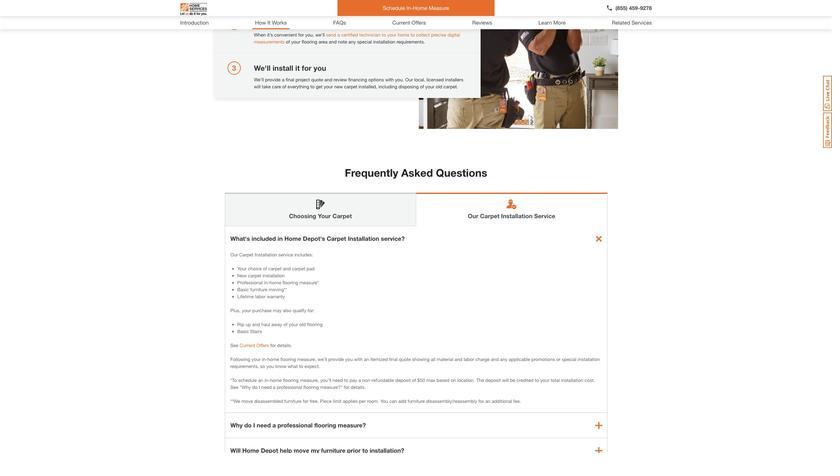 Task type: describe. For each thing, give the bounding box(es) containing it.
get
[[316, 84, 323, 89]]

with inside following your in-home flooring measure, we'll provide you with an itemized final quote showing all material and labor charge and any applicable promotions or special installation requirements, so you know what to expect.
[[354, 357, 363, 362]]

based
[[437, 378, 450, 383]]

your right get
[[324, 84, 333, 89]]

2
[[232, 19, 236, 27]]

fee.
[[514, 398, 521, 404]]

plus, your purchase may also qualify for:
[[230, 308, 315, 313]]

carpet.
[[444, 84, 458, 89]]

project
[[296, 77, 310, 82]]

0 horizontal spatial offers
[[257, 343, 269, 348]]

will inside the *to schedule an in-home flooring measure, you'll need to pay a non-refundable deposit of $50 max based on location. the deposit will be credited to your total installation cost. see "why do i need a professional flooring measure?" for details.
[[502, 378, 509, 383]]

quote inside following your in-home flooring measure, we'll provide you with an itemized final quote showing all material and labor charge and any applicable promotions or special installation requirements, so you know what to expect.
[[399, 357, 411, 362]]

we'll inside following your in-home flooring measure, we'll provide you with an itemized final quote showing all material and labor charge and any applicable promotions or special installation requirements, so you know what to expect.
[[318, 357, 327, 362]]

carpet down our carpet installation service includes:
[[268, 266, 282, 272]]

limit
[[333, 398, 342, 404]]

home inside your choice of carpet and carpet pad new carpet installation professional in-home flooring measure* basic furniture moving** lifetime labor warranty
[[270, 280, 281, 285]]

including
[[379, 84, 397, 89]]

why do i need a professional flooring measure?
[[230, 422, 366, 429]]

labor inside following your in-home flooring measure, we'll provide you with an itemized final quote showing all material and labor charge and any applicable promotions or special installation requirements, so you know what to expect.
[[464, 357, 474, 362]]

and right material
[[455, 357, 463, 362]]

local,
[[414, 77, 425, 82]]

to inside following your in-home flooring measure, we'll provide you with an itemized final quote showing all material and labor charge and any applicable promotions or special installation requirements, so you know what to expect.
[[299, 364, 303, 369]]

care
[[272, 84, 281, 89]]

special inside following your in-home flooring measure, we'll provide you with an itemized final quote showing all material and labor charge and any applicable promotions or special installation requirements, so you know what to expect.
[[562, 357, 577, 362]]

**we
[[230, 398, 240, 404]]

1 vertical spatial installation
[[348, 235, 379, 242]]

installation for our carpet installation service
[[501, 212, 533, 220]]

i inside the *to schedule an in-home flooring measure, you'll need to pay a non-refundable deposit of $50 max based on location. the deposit will be credited to your total installation cost. see "why do i need a professional flooring measure?" for details.
[[259, 385, 260, 390]]

up
[[246, 322, 251, 327]]

professional
[[237, 280, 263, 285]]

you,
[[305, 32, 314, 37]]

*to schedule an in-home flooring measure, you'll need to pay a non-refundable deposit of $50 max based on location. the deposit will be credited to your total installation cost. see "why do i need a professional flooring measure?" for details.
[[230, 378, 595, 390]]

final inside following your in-home flooring measure, we'll provide you with an itemized final quote showing all material and labor charge and any applicable promotions or special installation requirements, so you know what to expect.
[[389, 357, 398, 362]]

disassembled
[[254, 398, 283, 404]]

new
[[334, 84, 343, 89]]

service?
[[381, 235, 405, 242]]

in-
[[407, 5, 413, 11]]

options
[[369, 77, 384, 82]]

of right care
[[282, 84, 286, 89]]

$50
[[418, 378, 425, 383]]

applies
[[343, 398, 358, 404]]

and inside we'll provide a final project quote and review financing options with you. our local, licensed installers will take care of everything to get your new carpet installed, including disposing of your old carpet.
[[325, 77, 333, 82]]

"why
[[240, 385, 251, 390]]

flooring up free.
[[303, 385, 319, 390]]

0 vertical spatial offers
[[412, 19, 426, 26]]

old inside we'll provide a final project quote and review financing options with you. our local, licensed installers will take care of everything to get your new carpet installed, including disposing of your old carpet.
[[436, 84, 442, 89]]

questions
[[436, 167, 488, 179]]

current offers link
[[240, 343, 269, 348]]

with inside we'll provide a final project quote and review financing options with you. our local, licensed installers will take care of everything to get your new carpet installed, including disposing of your old carpet.
[[385, 77, 394, 82]]

licensed
[[427, 77, 444, 82]]

schedule for schedule your in-home measure
[[254, 19, 286, 27]]

cost.
[[585, 378, 595, 383]]

in- up you,
[[306, 19, 315, 27]]

0 vertical spatial your
[[318, 212, 331, 220]]

reviews
[[473, 19, 492, 26]]

installation inside your choice of carpet and carpet pad new carpet installation professional in-home flooring measure* basic furniture moving** lifetime labor warranty
[[263, 273, 285, 279]]

can
[[390, 398, 397, 404]]

so
[[260, 364, 265, 369]]

choosing
[[289, 212, 316, 220]]

following
[[230, 357, 250, 362]]

your choice of carpet and carpet pad new carpet installation professional in-home flooring measure* basic furniture moving** lifetime labor warranty
[[237, 266, 319, 299]]

new
[[237, 273, 247, 279]]

the
[[477, 378, 484, 383]]

material
[[437, 357, 454, 362]]

flooring inside rip up and haul away of your old flooring basic stairs
[[307, 322, 323, 327]]

an inside the *to schedule an in-home flooring measure, you'll need to pay a non-refundable deposit of $50 max based on location. the deposit will be credited to your total installation cost. see "why do i need a professional flooring measure?" for details.
[[258, 378, 263, 383]]

learn more
[[539, 19, 566, 26]]

send a certified technician to your home to collect precise digital measurements
[[254, 32, 460, 44]]

your down when it's convenient for you, we'll
[[291, 39, 301, 44]]

flooring down piece
[[314, 422, 336, 429]]

your down licensed
[[426, 84, 435, 89]]

you
[[381, 398, 388, 404]]

rip
[[237, 322, 244, 327]]

2 vertical spatial an
[[486, 398, 491, 404]]

to inside we'll provide a final project quote and review financing options with you. our local, licensed installers will take care of everything to get your new carpet installed, including disposing of your old carpet.
[[311, 84, 315, 89]]

certified
[[341, 32, 358, 37]]

our for our carpet installation service
[[468, 212, 479, 220]]

asked
[[402, 167, 433, 179]]

what's included in home depot's carpet installation service?
[[230, 235, 405, 242]]

measure?"
[[320, 385, 343, 390]]

for left free.
[[303, 398, 309, 404]]

service
[[535, 212, 556, 220]]

home up send
[[315, 19, 335, 27]]

your up when it's convenient for you, we'll
[[288, 19, 304, 27]]

your inside your choice of carpet and carpet pad new carpet installation professional in-home flooring measure* basic furniture moving** lifetime labor warranty
[[237, 266, 247, 272]]

0 vertical spatial special
[[357, 39, 372, 44]]

1 vertical spatial need
[[262, 385, 272, 390]]

measure, inside the *to schedule an in-home flooring measure, you'll need to pay a non-refundable deposit of $50 max based on location. the deposit will be credited to your total installation cost. see "why do i need a professional flooring measure?" for details.
[[300, 378, 319, 383]]

to up requirements.
[[411, 32, 415, 37]]

installation inside the *to schedule an in-home flooring measure, you'll need to pay a non-refundable deposit of $50 max based on location. the deposit will be credited to your total installation cost. see "why do i need a professional flooring measure?" for details.
[[561, 378, 584, 383]]

1 horizontal spatial furniture
[[284, 398, 302, 404]]

flooring down what
[[283, 378, 299, 383]]

warranty
[[267, 294, 285, 299]]

details. inside the *to schedule an in-home flooring measure, you'll need to pay a non-refundable deposit of $50 max based on location. the deposit will be credited to your total installation cost. see "why do i need a professional flooring measure?" for details.
[[351, 385, 366, 390]]

1 see from the top
[[230, 343, 239, 348]]

pay
[[350, 378, 357, 383]]

pad
[[307, 266, 315, 272]]

and right charge
[[491, 357, 499, 362]]

9278
[[640, 5, 652, 11]]

depot's
[[303, 235, 325, 242]]

professional inside the *to schedule an in-home flooring measure, you'll need to pay a non-refundable deposit of $50 max based on location. the deposit will be credited to your total installation cost. see "why do i need a professional flooring measure?" for details.
[[277, 385, 302, 390]]

when
[[254, 32, 266, 37]]

we'll provide a final project quote and review financing options with you. our local, licensed installers will take care of everything to get your new carpet installed, including disposing of your old carpet.
[[254, 77, 464, 89]]

to right the technician at left top
[[382, 32, 386, 37]]

labor inside your choice of carpet and carpet pad new carpet installation professional in-home flooring measure* basic furniture moving** lifetime labor warranty
[[255, 294, 266, 299]]

installation inside following your in-home flooring measure, we'll provide you with an itemized final quote showing all material and labor charge and any applicable promotions or special installation requirements, so you know what to expect.
[[578, 357, 600, 362]]

furniture inside your choice of carpet and carpet pad new carpet installation professional in-home flooring measure* basic furniture moving** lifetime labor warranty
[[250, 287, 268, 292]]

credited
[[517, 378, 534, 383]]

installation down the technician at left top
[[373, 39, 396, 44]]

feedback link image
[[824, 112, 833, 148]]

measure
[[337, 19, 367, 27]]

area
[[319, 39, 328, 44]]

of down when it's convenient for you, we'll
[[286, 39, 290, 44]]

non-
[[362, 378, 372, 383]]

it
[[295, 64, 300, 72]]

when it's convenient for you, we'll
[[254, 32, 326, 37]]

to right credited
[[535, 378, 539, 383]]

a inside send a certified technician to your home to collect precise digital measurements
[[338, 32, 340, 37]]

0 horizontal spatial i
[[253, 422, 255, 429]]

for inside the *to schedule an in-home flooring measure, you'll need to pay a non-refundable deposit of $50 max based on location. the deposit will be credited to your total installation cost. see "why do i need a professional flooring measure?" for details.
[[344, 385, 350, 390]]

provide inside following your in-home flooring measure, we'll provide you with an itemized final quote showing all material and labor charge and any applicable promotions or special installation requirements, so you know what to expect.
[[329, 357, 344, 362]]

services
[[632, 19, 652, 26]]

1 horizontal spatial you
[[314, 64, 326, 72]]

or
[[557, 357, 561, 362]]

and inside rip up and haul away of your old flooring basic stairs
[[252, 322, 260, 327]]

related
[[612, 19, 630, 26]]

works
[[272, 19, 287, 26]]

promotions
[[532, 357, 555, 362]]

precise
[[431, 32, 446, 37]]

measure*
[[300, 280, 319, 285]]

of down the local,
[[420, 84, 424, 89]]

purchase
[[252, 308, 272, 313]]

a inside we'll provide a final project quote and review financing options with you. our local, licensed installers will take care of everything to get your new carpet installed, including disposing of your old carpet.
[[282, 77, 285, 82]]

location.
[[458, 378, 475, 383]]

1 vertical spatial current
[[240, 343, 255, 348]]

for right it
[[302, 64, 312, 72]]

our carpet installation service includes:
[[230, 252, 313, 258]]

your inside the *to schedule an in-home flooring measure, you'll need to pay a non-refundable deposit of $50 max based on location. the deposit will be credited to your total installation cost. see "why do i need a professional flooring measure?" for details.
[[541, 378, 550, 383]]

measure
[[429, 5, 449, 11]]

1 deposit from the left
[[395, 378, 411, 383]]

haul
[[262, 322, 270, 327]]

measure, inside following your in-home flooring measure, we'll provide you with an itemized final quote showing all material and labor charge and any applicable promotions or special installation requirements, so you know what to expect.
[[297, 357, 317, 362]]

following your in-home flooring measure, we'll provide you with an itemized final quote showing all material and labor charge and any applicable promotions or special installation requirements, so you know what to expect.
[[230, 357, 600, 369]]

your inside send a certified technician to your home to collect precise digital measurements
[[387, 32, 397, 37]]

a up disassembled
[[273, 385, 276, 390]]

your right plus,
[[242, 308, 251, 313]]

refundable
[[372, 378, 394, 383]]

requirements,
[[230, 364, 259, 369]]

3
[[232, 64, 236, 72]]

(855) 459-9278 link
[[607, 4, 652, 12]]

a right pay
[[359, 378, 361, 383]]



Task type: locate. For each thing, give the bounding box(es) containing it.
1 horizontal spatial old
[[436, 84, 442, 89]]

carpet left the pad
[[292, 266, 305, 272]]

for
[[298, 32, 304, 37], [302, 64, 312, 72], [270, 343, 276, 348], [344, 385, 350, 390], [303, 398, 309, 404], [479, 398, 484, 404]]

do right "why at the left bottom of page
[[252, 385, 258, 390]]

basic up lifetime
[[237, 287, 249, 292]]

related services
[[612, 19, 652, 26]]

frequently asked questions
[[345, 167, 488, 179]]

1 vertical spatial do
[[244, 422, 252, 429]]

1 vertical spatial you
[[345, 357, 353, 362]]

measure, down the 'expect.'
[[300, 378, 319, 383]]

everything
[[288, 84, 309, 89]]

2 horizontal spatial installation
[[501, 212, 533, 220]]

in- up so
[[262, 357, 268, 362]]

our inside we'll provide a final project quote and review financing options with you. our local, licensed installers will take care of everything to get your new carpet installed, including disposing of your old carpet.
[[405, 77, 413, 82]]

1 vertical spatial schedule
[[254, 19, 286, 27]]

installation for our carpet installation service includes:
[[255, 252, 277, 258]]

home up requirements.
[[398, 32, 410, 37]]

your left total
[[541, 378, 550, 383]]

schedule inside button
[[383, 5, 405, 11]]

1 vertical spatial with
[[354, 357, 363, 362]]

your inside rip up and haul away of your old flooring basic stairs
[[289, 322, 298, 327]]

0 horizontal spatial current
[[240, 343, 255, 348]]

send a certified technician to your home to collect precise digital measurements link
[[254, 32, 460, 44]]

0 vertical spatial installation
[[501, 212, 533, 220]]

459-
[[629, 5, 640, 11]]

0 vertical spatial i
[[259, 385, 260, 390]]

0 horizontal spatial final
[[286, 77, 294, 82]]

learn
[[539, 19, 552, 26]]

installation right total
[[561, 378, 584, 383]]

we'll up area
[[316, 32, 325, 37]]

1 horizontal spatial do
[[252, 385, 258, 390]]

0 vertical spatial old
[[436, 84, 442, 89]]

installers
[[445, 77, 464, 82]]

carpet down choice
[[248, 273, 261, 279]]

provide up you'll
[[329, 357, 344, 362]]

0 horizontal spatial you
[[267, 364, 274, 369]]

and left the review
[[325, 77, 333, 82]]

1 horizontal spatial labor
[[464, 357, 474, 362]]

1 horizontal spatial schedule
[[383, 5, 405, 11]]

any inside following your in-home flooring measure, we'll provide you with an itemized final quote showing all material and labor charge and any applicable promotions or special installation requirements, so you know what to expect.
[[500, 357, 508, 362]]

0 vertical spatial home
[[413, 5, 428, 11]]

home right in
[[285, 235, 301, 242]]

away
[[272, 322, 282, 327]]

0 vertical spatial final
[[286, 77, 294, 82]]

an left additional
[[486, 398, 491, 404]]

final right itemized
[[389, 357, 398, 362]]

1 horizontal spatial installation
[[348, 235, 379, 242]]

2 horizontal spatial an
[[486, 398, 491, 404]]

for:
[[308, 308, 315, 313]]

provide up care
[[265, 77, 281, 82]]

installation left the service
[[501, 212, 533, 220]]

take
[[262, 84, 271, 89]]

an right 'schedule'
[[258, 378, 263, 383]]

how it works
[[255, 19, 287, 26]]

flooring inside your choice of carpet and carpet pad new carpet installation professional in-home flooring measure* basic furniture moving** lifetime labor warranty
[[283, 280, 298, 285]]

to right what
[[299, 364, 303, 369]]

1 horizontal spatial any
[[500, 357, 508, 362]]

flooring down for:
[[307, 322, 323, 327]]

need up disassembled
[[262, 385, 272, 390]]

0 vertical spatial we'll
[[316, 32, 325, 37]]

current up the following
[[240, 343, 255, 348]]

installation up 'cost.'
[[578, 357, 600, 362]]

0 horizontal spatial installation
[[255, 252, 277, 258]]

free.
[[310, 398, 319, 404]]

measurements
[[254, 39, 285, 44]]

expect.
[[305, 364, 320, 369]]

0 horizontal spatial provide
[[265, 77, 281, 82]]

will
[[254, 84, 261, 89], [502, 378, 509, 383]]

flooring up moving**
[[283, 280, 298, 285]]

our for our carpet installation service includes:
[[230, 252, 238, 258]]

in- inside your choice of carpet and carpet pad new carpet installation professional in-home flooring measure* basic furniture moving** lifetime labor warranty
[[264, 280, 270, 285]]

1 vertical spatial labor
[[464, 357, 474, 362]]

schedule for schedule in-home measure
[[383, 5, 405, 11]]

and
[[329, 39, 337, 44], [325, 77, 333, 82], [283, 266, 291, 272], [252, 322, 260, 327], [455, 357, 463, 362], [491, 357, 499, 362]]

0 horizontal spatial old
[[299, 322, 306, 327]]

0 vertical spatial do
[[252, 385, 258, 390]]

will left be on the right of the page
[[502, 378, 509, 383]]

of inside the *to schedule an in-home flooring measure, you'll need to pay a non-refundable deposit of $50 max based on location. the deposit will be credited to your total installation cost. see "why do i need a professional flooring measure?" for details.
[[412, 378, 416, 383]]

special right or
[[562, 357, 577, 362]]

quote
[[311, 77, 323, 82], [399, 357, 411, 362]]

see current offers for details.
[[230, 343, 292, 348]]

do it for you logo image
[[180, 0, 207, 18]]

you.
[[395, 77, 404, 82]]

home
[[315, 19, 335, 27], [398, 32, 410, 37], [270, 280, 281, 285], [268, 357, 279, 362], [270, 378, 282, 383]]

you up get
[[314, 64, 326, 72]]

qualify
[[293, 308, 307, 313]]

to left pay
[[344, 378, 348, 383]]

2 vertical spatial need
[[257, 422, 271, 429]]

rip up and haul away of your old flooring basic stairs
[[237, 322, 323, 334]]

you right so
[[267, 364, 274, 369]]

install
[[273, 64, 293, 72]]

need up measure?"
[[333, 378, 343, 383]]

faqs
[[333, 19, 346, 26]]

2 vertical spatial our
[[230, 252, 238, 258]]

our carpet installation service
[[468, 212, 556, 220]]

home inside the *to schedule an in-home flooring measure, you'll need to pay a non-refundable deposit of $50 max based on location. the deposit will be credited to your total installation cost. see "why do i need a professional flooring measure?" for details.
[[270, 378, 282, 383]]

installation left service?
[[348, 235, 379, 242]]

a down disassembled
[[273, 422, 276, 429]]

2 deposit from the left
[[486, 378, 501, 383]]

plus,
[[230, 308, 241, 313]]

2 horizontal spatial furniture
[[408, 398, 425, 404]]

2 see from the top
[[230, 385, 239, 390]]

details. down pay
[[351, 385, 366, 390]]

to left get
[[311, 84, 315, 89]]

your inside following your in-home flooring measure, we'll provide you with an itemized final quote showing all material and labor charge and any applicable promotions or special installation requirements, so you know what to expect.
[[252, 357, 261, 362]]

measure, up the 'expect.'
[[297, 357, 317, 362]]

in
[[278, 235, 283, 242]]

showing
[[412, 357, 430, 362]]

schedule in-home measure button
[[338, 0, 495, 16]]

flooring up what
[[281, 357, 296, 362]]

know
[[275, 364, 287, 369]]

installation
[[373, 39, 396, 44], [263, 273, 285, 279], [578, 357, 600, 362], [561, 378, 584, 383]]

in- up moving**
[[264, 280, 270, 285]]

(855)
[[616, 5, 628, 11]]

0 horizontal spatial our
[[230, 252, 238, 258]]

basic inside your choice of carpet and carpet pad new carpet installation professional in-home flooring measure* basic furniture moving** lifetime labor warranty
[[237, 287, 249, 292]]

0 horizontal spatial will
[[254, 84, 261, 89]]

2 vertical spatial installation
[[255, 252, 277, 258]]

an left itemized
[[364, 357, 369, 362]]

1 horizontal spatial details.
[[351, 385, 366, 390]]

0 vertical spatial schedule
[[383, 5, 405, 11]]

schedule up it's on the top left of the page
[[254, 19, 286, 27]]

provide inside we'll provide a final project quote and review financing options with you. our local, licensed installers will take care of everything to get your new carpet installed, including disposing of your old carpet.
[[265, 77, 281, 82]]

disposing
[[399, 84, 419, 89]]

it's
[[267, 32, 273, 37]]

what's
[[230, 235, 250, 242]]

see up the following
[[230, 343, 239, 348]]

2 vertical spatial you
[[267, 364, 274, 369]]

quote inside we'll provide a final project quote and review financing options with you. our local, licensed installers will take care of everything to get your new carpet installed, including disposing of your old carpet.
[[311, 77, 323, 82]]

current down in-
[[393, 19, 410, 26]]

convenient
[[274, 32, 297, 37]]

0 horizontal spatial an
[[258, 378, 263, 383]]

your down current offers
[[387, 32, 397, 37]]

stairs
[[250, 329, 262, 334]]

live chat image
[[824, 76, 833, 111]]

1 horizontal spatial will
[[502, 378, 509, 383]]

1 horizontal spatial final
[[389, 357, 398, 362]]

1 vertical spatial basic
[[237, 329, 249, 334]]

home up moving**
[[270, 280, 281, 285]]

choice
[[248, 266, 262, 272]]

do inside the *to schedule an in-home flooring measure, you'll need to pay a non-refundable deposit of $50 max based on location. the deposit will be credited to your total installation cost. see "why do i need a professional flooring measure?" for details.
[[252, 385, 258, 390]]

home up know
[[268, 357, 279, 362]]

final up everything
[[286, 77, 294, 82]]

of inside rip up and haul away of your old flooring basic stairs
[[284, 322, 288, 327]]

send
[[326, 32, 336, 37]]

home inside send a certified technician to your home to collect precise digital measurements
[[398, 32, 410, 37]]

with up including
[[385, 77, 394, 82]]

more
[[554, 19, 566, 26]]

1 vertical spatial i
[[253, 422, 255, 429]]

final inside we'll provide a final project quote and review financing options with you. our local, licensed installers will take care of everything to get your new carpet installed, including disposing of your old carpet.
[[286, 77, 294, 82]]

0 vertical spatial you
[[314, 64, 326, 72]]

0 horizontal spatial deposit
[[395, 378, 411, 383]]

0 horizontal spatial special
[[357, 39, 372, 44]]

0 horizontal spatial your
[[237, 266, 247, 272]]

1 horizontal spatial current
[[393, 19, 410, 26]]

flooring inside following your in-home flooring measure, we'll provide you with an itemized final quote showing all material and labor charge and any applicable promotions or special installation requirements, so you know what to expect.
[[281, 357, 296, 362]]

on
[[451, 378, 456, 383]]

see inside the *to schedule an in-home flooring measure, you'll need to pay a non-refundable deposit of $50 max based on location. the deposit will be credited to your total installation cost. see "why do i need a professional flooring measure?" for details.
[[230, 385, 239, 390]]

labor
[[255, 294, 266, 299], [464, 357, 474, 362]]

0 vertical spatial any
[[349, 39, 356, 44]]

1 horizontal spatial home
[[413, 5, 428, 11]]

requirements.
[[397, 39, 425, 44]]

1 horizontal spatial an
[[364, 357, 369, 362]]

note
[[338, 39, 347, 44]]

2 basic from the top
[[237, 329, 249, 334]]

details.
[[277, 343, 292, 348], [351, 385, 366, 390]]

1 vertical spatial provide
[[329, 357, 344, 362]]

it
[[268, 19, 271, 26]]

labor up purchase
[[255, 294, 266, 299]]

0 vertical spatial our
[[405, 77, 413, 82]]

1 horizontal spatial quote
[[399, 357, 411, 362]]

1 vertical spatial any
[[500, 357, 508, 362]]

quote up get
[[311, 77, 323, 82]]

our
[[405, 77, 413, 82], [468, 212, 479, 220], [230, 252, 238, 258]]

1 horizontal spatial deposit
[[486, 378, 501, 383]]

schedule your in-home measure
[[254, 19, 367, 27]]

0 horizontal spatial labor
[[255, 294, 266, 299]]

basic inside rip up and haul away of your old flooring basic stairs
[[237, 329, 249, 334]]

frequently
[[345, 167, 399, 179]]

in- inside the *to schedule an in-home flooring measure, you'll need to pay a non-refundable deposit of $50 max based on location. the deposit will be credited to your total installation cost. see "why do i need a professional flooring measure?" for details.
[[265, 378, 270, 383]]

0 horizontal spatial furniture
[[250, 287, 268, 292]]

included
[[252, 235, 276, 242]]

0 vertical spatial quote
[[311, 77, 323, 82]]

professional down free.
[[278, 422, 313, 429]]

1 vertical spatial details.
[[351, 385, 366, 390]]

i right "why at the left bottom of page
[[259, 385, 260, 390]]

1 vertical spatial special
[[562, 357, 577, 362]]

why
[[230, 422, 243, 429]]

0 vertical spatial will
[[254, 84, 261, 89]]

for left additional
[[479, 398, 484, 404]]

installation
[[501, 212, 533, 220], [348, 235, 379, 242], [255, 252, 277, 258]]

itemized
[[371, 357, 388, 362]]

0 horizontal spatial with
[[354, 357, 363, 362]]

your up new
[[237, 266, 247, 272]]

of right away
[[284, 322, 288, 327]]

1 vertical spatial professional
[[278, 422, 313, 429]]

2 horizontal spatial our
[[468, 212, 479, 220]]

1 basic from the top
[[237, 287, 249, 292]]

in- inside following your in-home flooring measure, we'll provide you with an itemized final quote showing all material and labor charge and any applicable promotions or special installation requirements, so you know what to expect.
[[262, 357, 268, 362]]

0 vertical spatial measure,
[[297, 357, 317, 362]]

charge
[[476, 357, 490, 362]]

old down licensed
[[436, 84, 442, 89]]

1 vertical spatial your
[[237, 266, 247, 272]]

old inside rip up and haul away of your old flooring basic stairs
[[299, 322, 306, 327]]

1 vertical spatial home
[[285, 235, 301, 242]]

and down send
[[329, 39, 337, 44]]

0 vertical spatial with
[[385, 77, 394, 82]]

piece
[[320, 398, 332, 404]]

home up current offers
[[413, 5, 428, 11]]

1 horizontal spatial offers
[[412, 19, 426, 26]]

quote left 'showing'
[[399, 357, 411, 362]]

1 horizontal spatial with
[[385, 77, 394, 82]]

final
[[286, 77, 294, 82], [389, 357, 398, 362]]

0 horizontal spatial home
[[285, 235, 301, 242]]

any left applicable
[[500, 357, 508, 362]]

may
[[273, 308, 282, 313]]

labor left charge
[[464, 357, 474, 362]]

your down qualify
[[289, 322, 298, 327]]

will inside we'll provide a final project quote and review financing options with you. our local, licensed installers will take care of everything to get your new carpet installed, including disposing of your old carpet.
[[254, 84, 261, 89]]

2 horizontal spatial you
[[345, 357, 353, 362]]

max
[[427, 378, 436, 383]]

(855) 459-9278
[[616, 5, 652, 11]]

home inside button
[[413, 5, 428, 11]]

offers up collect
[[412, 19, 426, 26]]

carpet down financing
[[344, 84, 358, 89]]

0 horizontal spatial details.
[[277, 343, 292, 348]]

and down service
[[283, 266, 291, 272]]

an inside following your in-home flooring measure, we'll provide you with an itemized final quote showing all material and labor charge and any applicable promotions or special installation requirements, so you know what to expect.
[[364, 357, 369, 362]]

**we move disassembled furniture for free. piece limit applies per room. you can add furniture disassembly/reassembly for an additional fee.
[[230, 398, 521, 404]]

0 vertical spatial labor
[[255, 294, 266, 299]]

old down qualify
[[299, 322, 306, 327]]

1 horizontal spatial provide
[[329, 357, 344, 362]]

0 vertical spatial details.
[[277, 343, 292, 348]]

furniture left free.
[[284, 398, 302, 404]]

1 vertical spatial an
[[258, 378, 263, 383]]

introduction
[[180, 19, 209, 26]]

carpet inside we'll provide a final project quote and review financing options with you. our local, licensed installers will take care of everything to get your new carpet installed, including disposing of your old carpet.
[[344, 84, 358, 89]]

for left you,
[[298, 32, 304, 37]]

basic
[[237, 287, 249, 292], [237, 329, 249, 334]]

for down rip up and haul away of your old flooring basic stairs
[[270, 343, 276, 348]]

1 vertical spatial see
[[230, 385, 239, 390]]

and up stairs
[[252, 322, 260, 327]]

0 vertical spatial basic
[[237, 287, 249, 292]]

0 vertical spatial need
[[333, 378, 343, 383]]

0 vertical spatial see
[[230, 343, 239, 348]]

1 vertical spatial we'll
[[318, 357, 327, 362]]

moving**
[[269, 287, 287, 292]]

1 horizontal spatial our
[[405, 77, 413, 82]]

a
[[338, 32, 340, 37], [282, 77, 285, 82], [359, 378, 361, 383], [273, 385, 276, 390], [273, 422, 276, 429]]

of inside your choice of carpet and carpet pad new carpet installation professional in-home flooring measure* basic furniture moving** lifetime labor warranty
[[263, 266, 267, 272]]

you
[[314, 64, 326, 72], [345, 357, 353, 362], [267, 364, 274, 369]]

0 vertical spatial an
[[364, 357, 369, 362]]

total
[[551, 378, 560, 383]]

home inside following your in-home flooring measure, we'll provide you with an itemized final quote showing all material and labor charge and any applicable promotions or special installation requirements, so you know what to expect.
[[268, 357, 279, 362]]

0 horizontal spatial quote
[[311, 77, 323, 82]]

your
[[288, 19, 304, 27], [387, 32, 397, 37], [291, 39, 301, 44], [324, 84, 333, 89], [426, 84, 435, 89], [242, 308, 251, 313], [289, 322, 298, 327], [252, 357, 261, 362], [541, 378, 550, 383]]

choosing your carpet
[[289, 212, 352, 220]]

1 vertical spatial will
[[502, 378, 509, 383]]

home down know
[[270, 378, 282, 383]]

of right choice
[[263, 266, 267, 272]]

flooring down you,
[[302, 39, 317, 44]]

do right why
[[244, 422, 252, 429]]

1 horizontal spatial special
[[562, 357, 577, 362]]

furniture
[[250, 287, 268, 292], [284, 398, 302, 404], [408, 398, 425, 404]]

we'll up the 'expect.'
[[318, 357, 327, 362]]

carpet
[[344, 84, 358, 89], [268, 266, 282, 272], [292, 266, 305, 272], [248, 273, 261, 279]]

will down the we'll
[[254, 84, 261, 89]]

measure,
[[297, 357, 317, 362], [300, 378, 319, 383]]

and inside your choice of carpet and carpet pad new carpet installation professional in-home flooring measure* basic furniture moving** lifetime labor warranty
[[283, 266, 291, 272]]

special down the technician at left top
[[357, 39, 372, 44]]

deposit right the
[[486, 378, 501, 383]]

1 vertical spatial quote
[[399, 357, 411, 362]]

per
[[359, 398, 366, 404]]

you up pay
[[345, 357, 353, 362]]

service
[[279, 252, 293, 258]]

carpet
[[333, 212, 352, 220], [480, 212, 500, 220], [327, 235, 346, 242], [239, 252, 254, 258]]

applicable
[[509, 357, 530, 362]]

0 vertical spatial provide
[[265, 77, 281, 82]]

0 vertical spatial professional
[[277, 385, 302, 390]]

in- down so
[[265, 378, 270, 383]]

0 horizontal spatial do
[[244, 422, 252, 429]]

*to
[[230, 378, 237, 383]]

a down install
[[282, 77, 285, 82]]

for up applies at the bottom of page
[[344, 385, 350, 390]]

0 vertical spatial current
[[393, 19, 410, 26]]

deposit left the $50
[[395, 378, 411, 383]]

furniture right add
[[408, 398, 425, 404]]

schedule left in-
[[383, 5, 405, 11]]



Task type: vqa. For each thing, say whether or not it's contained in the screenshot.
the labor inside Your choice of carpet and carpet pad New carpet installation Professional in-home flooring measure* Basic furniture moving** Lifetime labor warranty
yes



